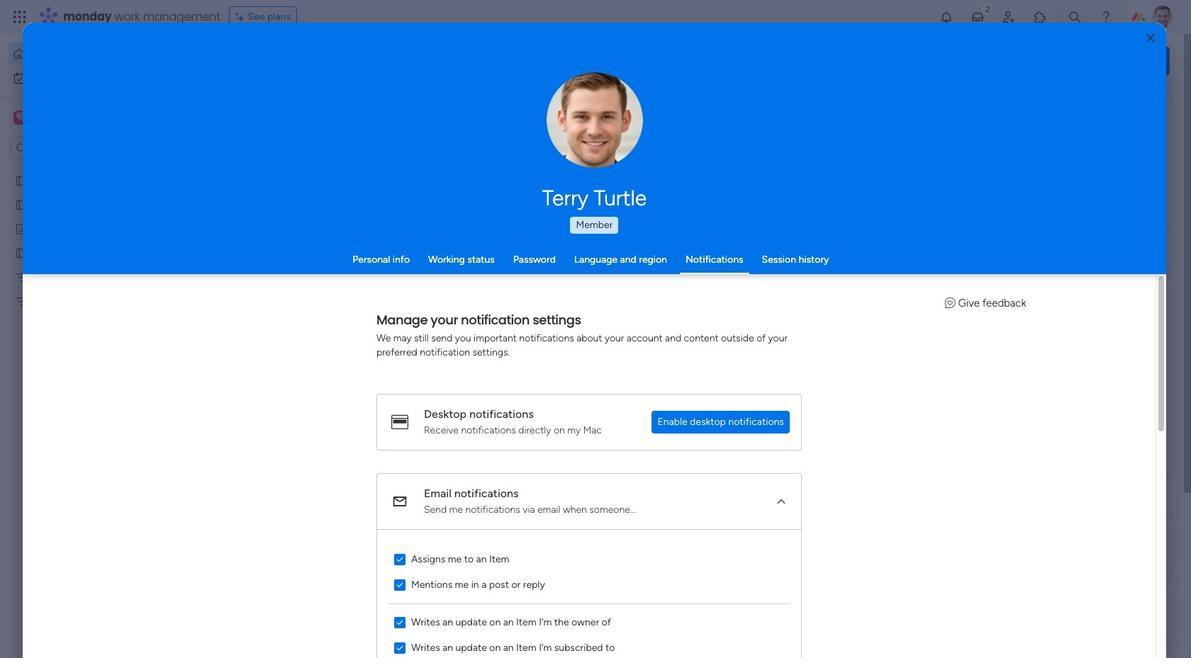 Task type: describe. For each thing, give the bounding box(es) containing it.
2 workspace image from the left
[[16, 110, 25, 126]]

add to favorites image
[[421, 433, 435, 447]]

1 public board image from the top
[[15, 174, 28, 187]]

0 vertical spatial public dashboard image
[[15, 222, 28, 235]]

remove from favorites image
[[421, 259, 435, 273]]

0 vertical spatial option
[[9, 43, 172, 65]]

component image for "remove from favorites" icon's public board icon
[[237, 281, 250, 294]]

select product image
[[13, 10, 27, 24]]

1 workspace image from the left
[[13, 110, 28, 126]]

1 vertical spatial option
[[9, 67, 172, 89]]

2 public board image from the top
[[15, 198, 28, 211]]

v2 user feedback image
[[945, 297, 956, 310]]

3 public board image from the top
[[15, 246, 28, 260]]

component image
[[701, 281, 713, 294]]

public dashboard image inside quick search results list box
[[701, 259, 716, 274]]

1 add to favorites image from the left
[[652, 259, 667, 273]]

dapulse x slim image
[[1149, 103, 1166, 120]]

update feed image
[[971, 10, 985, 24]]



Task type: locate. For each thing, give the bounding box(es) containing it.
1 component image from the left
[[237, 281, 250, 294]]

1 horizontal spatial add to favorites image
[[884, 259, 899, 273]]

Search in workspace field
[[30, 140, 118, 156]]

1 horizontal spatial public board image
[[469, 259, 484, 274]]

getting started element
[[957, 517, 1170, 574]]

help image
[[1099, 10, 1113, 24]]

0 vertical spatial public board image
[[15, 174, 28, 187]]

0 horizontal spatial add to favorites image
[[652, 259, 667, 273]]

invite members image
[[1002, 10, 1016, 24]]

public board image
[[237, 259, 252, 274], [469, 259, 484, 274]]

help center element
[[957, 585, 1170, 642]]

component image
[[237, 281, 250, 294], [469, 281, 482, 294]]

region
[[377, 530, 801, 659]]

option
[[9, 43, 172, 65], [9, 67, 172, 89], [0, 168, 181, 171]]

1 horizontal spatial component image
[[469, 281, 482, 294]]

2 vertical spatial option
[[0, 168, 181, 171]]

1 public board image from the left
[[237, 259, 252, 274]]

public board image for first add to favorites icon from the left
[[469, 259, 484, 274]]

2 add to favorites image from the left
[[884, 259, 899, 273]]

0 horizontal spatial public board image
[[237, 259, 252, 274]]

1 vertical spatial public dashboard image
[[701, 259, 716, 274]]

workspace image
[[13, 110, 28, 126], [16, 110, 25, 126]]

2 public board image from the left
[[469, 259, 484, 274]]

public board image
[[15, 174, 28, 187], [15, 198, 28, 211], [15, 246, 28, 260]]

notifications image
[[940, 10, 954, 24]]

1 vertical spatial public board image
[[15, 198, 28, 211]]

workspace selection element
[[13, 109, 118, 128]]

component image for first add to favorites icon from the left public board icon
[[469, 281, 482, 294]]

see plans image
[[235, 9, 248, 25]]

terry turtle image
[[1152, 6, 1174, 28]]

public dashboard image
[[15, 222, 28, 235], [701, 259, 716, 274]]

2 component image from the left
[[469, 281, 482, 294]]

2 image
[[982, 1, 994, 17]]

list box
[[0, 166, 181, 505]]

search everything image
[[1068, 10, 1082, 24]]

monday marketplace image
[[1033, 10, 1048, 24]]

0 horizontal spatial public dashboard image
[[15, 222, 28, 235]]

add to favorites image
[[652, 259, 667, 273], [884, 259, 899, 273]]

close image
[[1147, 33, 1155, 44]]

public board image for "remove from favorites" icon
[[237, 259, 252, 274]]

2 element
[[362, 534, 379, 551], [362, 534, 379, 551]]

0 horizontal spatial component image
[[237, 281, 250, 294]]

1 horizontal spatial public dashboard image
[[701, 259, 716, 274]]

2 vertical spatial public board image
[[15, 246, 28, 260]]

quick search results list box
[[219, 133, 923, 494]]

templates image image
[[970, 285, 1157, 383]]



Task type: vqa. For each thing, say whether or not it's contained in the screenshot.
the rightmost component image
yes



